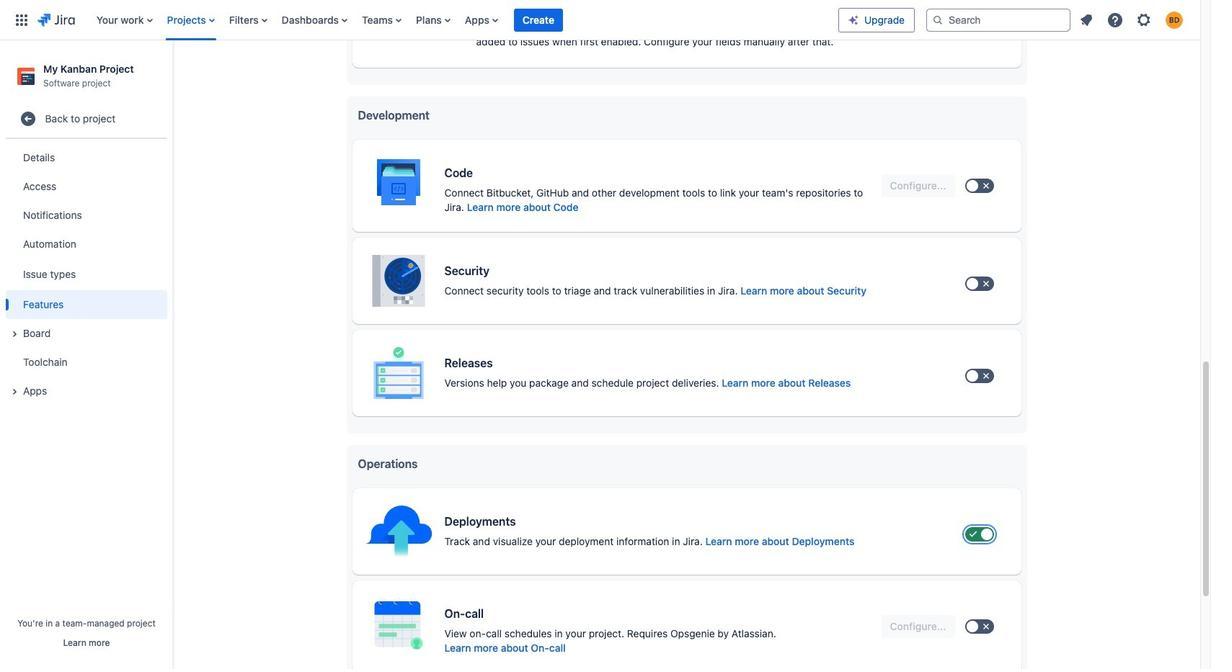 Task type: locate. For each thing, give the bounding box(es) containing it.
list item
[[514, 0, 563, 40]]

group inside the sidebar element
[[6, 139, 167, 410]]

expand image
[[6, 326, 23, 343], [6, 384, 23, 401]]

sidebar element
[[0, 40, 173, 670]]

help image
[[1107, 11, 1124, 28]]

1 vertical spatial expand image
[[6, 384, 23, 401]]

None search field
[[926, 8, 1071, 31]]

banner
[[0, 0, 1200, 40]]

2 expand image from the top
[[6, 384, 23, 401]]

jira image
[[37, 11, 75, 28], [37, 11, 75, 28]]

appswitcher icon image
[[13, 11, 30, 28]]

list
[[89, 0, 839, 40], [1074, 7, 1192, 33]]

group
[[6, 139, 167, 410]]

option group
[[456, 1, 932, 50]]

0 vertical spatial expand image
[[6, 326, 23, 343]]



Task type: describe. For each thing, give the bounding box(es) containing it.
primary element
[[9, 0, 839, 40]]

your profile and settings image
[[1166, 11, 1183, 28]]

1 horizontal spatial list
[[1074, 7, 1192, 33]]

Search field
[[926, 8, 1071, 31]]

notifications image
[[1078, 11, 1095, 28]]

search image
[[932, 14, 944, 26]]

0 horizontal spatial list
[[89, 0, 839, 40]]

sidebar navigation image
[[157, 58, 189, 87]]

settings image
[[1136, 11, 1153, 28]]

1 expand image from the top
[[6, 326, 23, 343]]



Task type: vqa. For each thing, say whether or not it's contained in the screenshot.
Search field
yes



